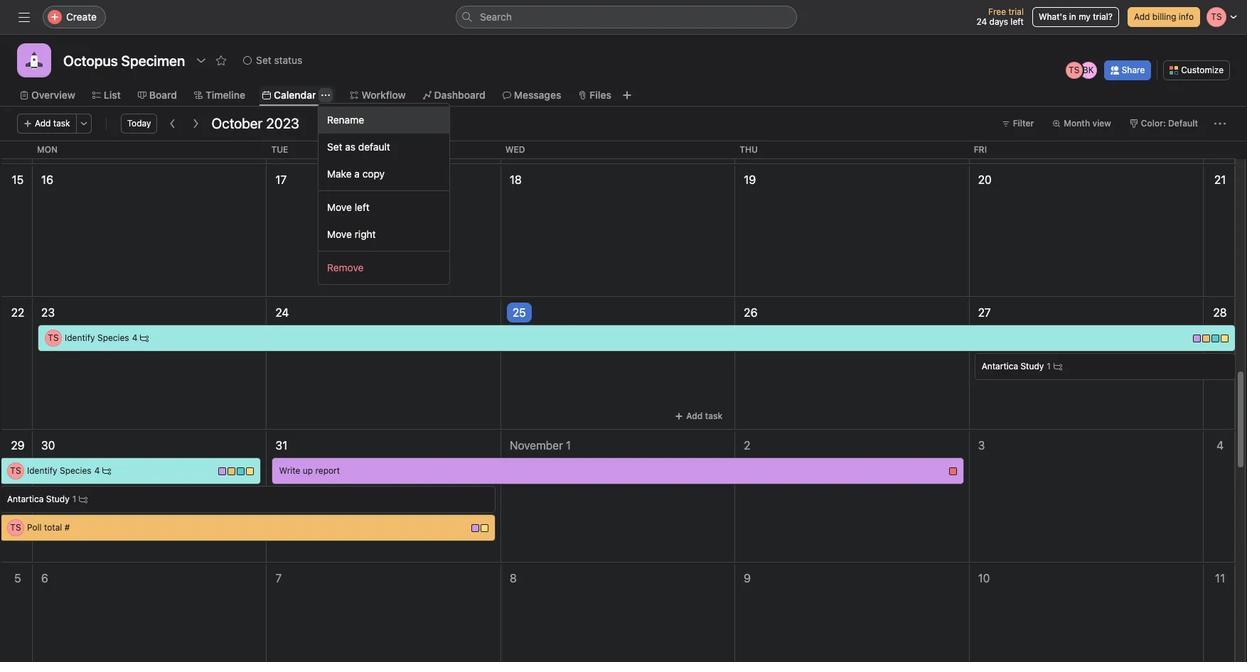 Task type: locate. For each thing, give the bounding box(es) containing it.
0 horizontal spatial 1
[[72, 494, 76, 505]]

1 vertical spatial add task
[[686, 411, 723, 422]]

antartica down 27
[[982, 361, 1018, 372]]

what's in my trial?
[[1039, 11, 1113, 22]]

move up move right in the left of the page
[[327, 201, 352, 213]]

antartica study down 27
[[982, 361, 1044, 372]]

create button
[[43, 6, 106, 28]]

24
[[977, 16, 987, 27], [275, 306, 289, 319]]

set inside popup button
[[256, 54, 271, 66]]

1 vertical spatial 24
[[275, 306, 289, 319]]

task for bottom add task 'button'
[[705, 411, 723, 422]]

1 vertical spatial set
[[327, 141, 342, 153]]

1 horizontal spatial antartica study
[[982, 361, 1044, 372]]

7
[[275, 572, 282, 585]]

0 vertical spatial leftcount image
[[103, 467, 111, 476]]

0 vertical spatial 1
[[1047, 361, 1051, 372]]

study
[[1021, 361, 1044, 372], [46, 494, 69, 505]]

what's in my trial? button
[[1032, 7, 1119, 27]]

0 horizontal spatial add task
[[35, 118, 70, 129]]

1 move from the top
[[327, 201, 352, 213]]

1 vertical spatial species
[[60, 466, 91, 476]]

write up report
[[279, 466, 340, 476]]

0 vertical spatial antartica study
[[982, 361, 1044, 372]]

1 horizontal spatial left
[[1011, 16, 1024, 27]]

1 horizontal spatial species
[[97, 333, 129, 343]]

0 horizontal spatial set
[[256, 54, 271, 66]]

search list box
[[456, 6, 797, 28]]

set left status
[[256, 54, 271, 66]]

3
[[978, 439, 985, 452]]

2 vertical spatial add
[[686, 411, 703, 422]]

2 move from the top
[[327, 228, 352, 240]]

0 vertical spatial task
[[53, 118, 70, 129]]

make a copy
[[327, 168, 385, 180]]

1 horizontal spatial antartica
[[982, 361, 1018, 372]]

set
[[256, 54, 271, 66], [327, 141, 342, 153]]

what's
[[1039, 11, 1067, 22]]

left up right
[[355, 201, 370, 213]]

22
[[11, 306, 24, 319]]

1 vertical spatial 1
[[566, 439, 571, 452]]

1 horizontal spatial study
[[1021, 361, 1044, 372]]

4
[[132, 333, 138, 343], [1217, 439, 1224, 452], [94, 466, 100, 476]]

1 horizontal spatial 24
[[977, 16, 987, 27]]

0 horizontal spatial species
[[60, 466, 91, 476]]

1 horizontal spatial leftcount image
[[1054, 363, 1062, 371]]

1 vertical spatial left
[[355, 201, 370, 213]]

ts
[[1069, 65, 1080, 75], [48, 333, 59, 343], [10, 466, 21, 476], [10, 523, 21, 533]]

1
[[1047, 361, 1051, 372], [566, 439, 571, 452], [72, 494, 76, 505]]

identify
[[65, 333, 95, 343], [27, 466, 57, 476]]

1 horizontal spatial leftcount image
[[103, 467, 111, 476]]

0 horizontal spatial antartica
[[7, 494, 44, 505]]

antartica study up poll
[[7, 494, 69, 505]]

28
[[1213, 306, 1227, 319]]

0 horizontal spatial task
[[53, 118, 70, 129]]

more actions image
[[79, 119, 88, 128]]

antartica up poll
[[7, 494, 44, 505]]

add inside button
[[1134, 11, 1150, 22]]

share
[[1122, 65, 1145, 75]]

1 vertical spatial antartica
[[7, 494, 44, 505]]

left
[[1011, 16, 1024, 27], [355, 201, 370, 213]]

report
[[315, 466, 340, 476]]

poll total #
[[27, 523, 70, 533]]

today button
[[121, 114, 157, 134]]

19
[[744, 174, 756, 186]]

15
[[12, 174, 24, 186]]

workflow
[[362, 89, 406, 101]]

leftcount image for 4
[[103, 467, 111, 476]]

set status
[[256, 54, 302, 66]]

0 vertical spatial 24
[[977, 16, 987, 27]]

1 vertical spatial identify
[[27, 466, 57, 476]]

days
[[990, 16, 1008, 27]]

10
[[978, 572, 990, 585]]

1 vertical spatial study
[[46, 494, 69, 505]]

antartica
[[982, 361, 1018, 372], [7, 494, 44, 505]]

None text field
[[60, 48, 189, 73]]

add task button
[[17, 114, 77, 134], [669, 407, 729, 427]]

29
[[11, 439, 25, 452]]

1 horizontal spatial add task button
[[669, 407, 729, 427]]

2 vertical spatial 1
[[72, 494, 76, 505]]

2 horizontal spatial 1
[[1047, 361, 1051, 372]]

dashboard
[[434, 89, 485, 101]]

filter button
[[995, 114, 1041, 134]]

add for bottom add task 'button'
[[686, 411, 703, 422]]

search
[[480, 11, 512, 23]]

add
[[1134, 11, 1150, 22], [35, 118, 51, 129], [686, 411, 703, 422]]

dashboard link
[[423, 87, 485, 103]]

2 horizontal spatial 4
[[1217, 439, 1224, 452]]

leftcount image
[[103, 467, 111, 476], [79, 496, 88, 504]]

timeline link
[[194, 87, 245, 103]]

1 vertical spatial move
[[327, 228, 352, 240]]

poll
[[27, 523, 42, 533]]

create
[[66, 11, 97, 23]]

0 vertical spatial move
[[327, 201, 352, 213]]

move left right
[[327, 228, 352, 240]]

0 vertical spatial left
[[1011, 16, 1024, 27]]

antartica study for 27
[[982, 361, 1044, 372]]

up
[[303, 466, 313, 476]]

0 vertical spatial set
[[256, 54, 271, 66]]

0 horizontal spatial leftcount image
[[140, 334, 149, 343]]

color: default button
[[1123, 114, 1205, 134]]

thu
[[740, 144, 758, 155]]

1 vertical spatial task
[[705, 411, 723, 422]]

25
[[513, 306, 526, 319]]

ts down 29
[[10, 466, 21, 476]]

list
[[104, 89, 121, 101]]

1 vertical spatial leftcount image
[[79, 496, 88, 504]]

0 horizontal spatial antartica study
[[7, 494, 69, 505]]

0 horizontal spatial left
[[355, 201, 370, 213]]

board link
[[138, 87, 177, 103]]

november
[[510, 439, 563, 452]]

0 horizontal spatial add
[[35, 118, 51, 129]]

tab actions image
[[322, 91, 330, 100]]

2 horizontal spatial add
[[1134, 11, 1150, 22]]

0 vertical spatial species
[[97, 333, 129, 343]]

1 vertical spatial add task button
[[669, 407, 729, 427]]

add task
[[35, 118, 70, 129], [686, 411, 723, 422]]

1 horizontal spatial task
[[705, 411, 723, 422]]

previous month image
[[167, 118, 179, 129]]

left inside the free trial 24 days left
[[1011, 16, 1024, 27]]

fri
[[974, 144, 987, 155]]

6
[[41, 572, 48, 585]]

1 vertical spatial add
[[35, 118, 51, 129]]

1 horizontal spatial identify
[[65, 333, 95, 343]]

species
[[97, 333, 129, 343], [60, 466, 91, 476]]

31
[[275, 439, 287, 452]]

0 horizontal spatial identify
[[27, 466, 57, 476]]

0 horizontal spatial add task button
[[17, 114, 77, 134]]

1 horizontal spatial add
[[686, 411, 703, 422]]

add billing info button
[[1128, 7, 1200, 27]]

20
[[978, 174, 992, 186]]

free
[[988, 6, 1006, 17]]

board
[[149, 89, 177, 101]]

info
[[1179, 11, 1194, 22]]

0 horizontal spatial 4
[[94, 466, 100, 476]]

1 vertical spatial leftcount image
[[1054, 363, 1062, 371]]

workflow link
[[350, 87, 406, 103]]

left right days
[[1011, 16, 1024, 27]]

0 vertical spatial add task
[[35, 118, 70, 129]]

0 vertical spatial 4
[[132, 333, 138, 343]]

0 horizontal spatial study
[[46, 494, 69, 505]]

1 horizontal spatial set
[[327, 141, 342, 153]]

set left the 'as'
[[327, 141, 342, 153]]

color:
[[1141, 118, 1166, 129]]

0 vertical spatial leftcount image
[[140, 334, 149, 343]]

ts left bk
[[1069, 65, 1080, 75]]

1 vertical spatial antartica study
[[7, 494, 69, 505]]

0 vertical spatial antartica
[[982, 361, 1018, 372]]

antartica study
[[982, 361, 1044, 372], [7, 494, 69, 505]]

leftcount image
[[140, 334, 149, 343], [1054, 363, 1062, 371]]

free trial 24 days left
[[977, 6, 1024, 27]]

0 vertical spatial identify
[[65, 333, 95, 343]]

0 vertical spatial add
[[1134, 11, 1150, 22]]

1 horizontal spatial 1
[[566, 439, 571, 452]]

0 vertical spatial study
[[1021, 361, 1044, 372]]

task
[[53, 118, 70, 129], [705, 411, 723, 422]]

1 for 30
[[72, 494, 76, 505]]

0 horizontal spatial leftcount image
[[79, 496, 88, 504]]



Task type: describe. For each thing, give the bounding box(es) containing it.
2
[[744, 439, 751, 452]]

0 vertical spatial add task button
[[17, 114, 77, 134]]

antartica for 30
[[7, 494, 44, 505]]

#
[[65, 523, 70, 533]]

a
[[354, 168, 360, 180]]

leftcount image for 4
[[140, 334, 149, 343]]

leftcount image for 1
[[1054, 363, 1062, 371]]

add tab image
[[621, 90, 633, 101]]

write
[[279, 466, 300, 476]]

27
[[978, 306, 991, 319]]

0 horizontal spatial 24
[[275, 306, 289, 319]]

move for move right
[[327, 228, 352, 240]]

show options image
[[196, 55, 207, 66]]

default
[[358, 141, 390, 153]]

leftcount image for 1
[[79, 496, 88, 504]]

overview
[[31, 89, 75, 101]]

as
[[345, 141, 356, 153]]

files
[[590, 89, 611, 101]]

october
[[212, 115, 263, 132]]

add billing info
[[1134, 11, 1194, 22]]

my
[[1079, 11, 1091, 22]]

files link
[[578, 87, 611, 103]]

1 vertical spatial identify species
[[27, 466, 91, 476]]

ts down 23
[[48, 333, 59, 343]]

mon
[[37, 144, 58, 155]]

18
[[510, 174, 522, 186]]

month view button
[[1046, 114, 1118, 134]]

list link
[[92, 87, 121, 103]]

11
[[1215, 572, 1225, 585]]

october 2023
[[212, 115, 299, 132]]

9
[[744, 572, 751, 585]]

next month image
[[190, 118, 202, 129]]

5
[[14, 572, 21, 585]]

24 inside the free trial 24 days left
[[977, 16, 987, 27]]

0 vertical spatial identify species
[[65, 333, 129, 343]]

set for set as default
[[327, 141, 342, 153]]

move left
[[327, 201, 370, 213]]

antartica for 27
[[982, 361, 1018, 372]]

messages link
[[503, 87, 561, 103]]

default
[[1168, 118, 1198, 129]]

task for top add task 'button'
[[53, 118, 70, 129]]

overview link
[[20, 87, 75, 103]]

filter
[[1013, 118, 1034, 129]]

1 vertical spatial 4
[[1217, 439, 1224, 452]]

today
[[127, 118, 151, 129]]

study for 27
[[1021, 361, 1044, 372]]

30
[[41, 439, 55, 452]]

messages
[[514, 89, 561, 101]]

view
[[1093, 118, 1111, 129]]

color: default
[[1141, 118, 1198, 129]]

study for 30
[[46, 494, 69, 505]]

month view
[[1064, 118, 1111, 129]]

set status button
[[237, 50, 309, 70]]

expand sidebar image
[[18, 11, 30, 23]]

23
[[41, 306, 55, 319]]

copy
[[362, 168, 385, 180]]

month
[[1064, 118, 1090, 129]]

rename
[[327, 114, 364, 126]]

tue
[[271, 144, 288, 155]]

more actions image
[[1215, 118, 1226, 129]]

customize button
[[1164, 60, 1230, 80]]

1 horizontal spatial add task
[[686, 411, 723, 422]]

2 vertical spatial 4
[[94, 466, 100, 476]]

set for set status
[[256, 54, 271, 66]]

total
[[44, 523, 62, 533]]

8
[[510, 572, 517, 585]]

calendar
[[274, 89, 316, 101]]

move for move left
[[327, 201, 352, 213]]

calendar link
[[262, 87, 316, 103]]

bk
[[1083, 65, 1094, 75]]

trial?
[[1093, 11, 1113, 22]]

trial
[[1009, 6, 1024, 17]]

set as default
[[327, 141, 390, 153]]

timeline
[[206, 89, 245, 101]]

26
[[744, 306, 758, 319]]

search button
[[456, 6, 797, 28]]

add to starred image
[[216, 55, 227, 66]]

remove
[[327, 262, 364, 274]]

17
[[275, 174, 287, 186]]

16
[[41, 174, 53, 186]]

antartica study for 30
[[7, 494, 69, 505]]

wed
[[505, 144, 525, 155]]

status
[[274, 54, 302, 66]]

1 for 27
[[1047, 361, 1051, 372]]

1 horizontal spatial 4
[[132, 333, 138, 343]]

2023
[[266, 115, 299, 132]]

customize
[[1181, 65, 1224, 75]]

move right
[[327, 228, 376, 240]]

billing
[[1153, 11, 1176, 22]]

rocket image
[[26, 52, 43, 69]]

november 1
[[510, 439, 571, 452]]

in
[[1069, 11, 1076, 22]]

ts left poll
[[10, 523, 21, 533]]

add for top add task 'button'
[[35, 118, 51, 129]]

rename menu item
[[319, 107, 449, 134]]

make
[[327, 168, 352, 180]]

21
[[1214, 174, 1226, 186]]



Task type: vqa. For each thing, say whether or not it's contained in the screenshot.
the rightmost "Add task" button
yes



